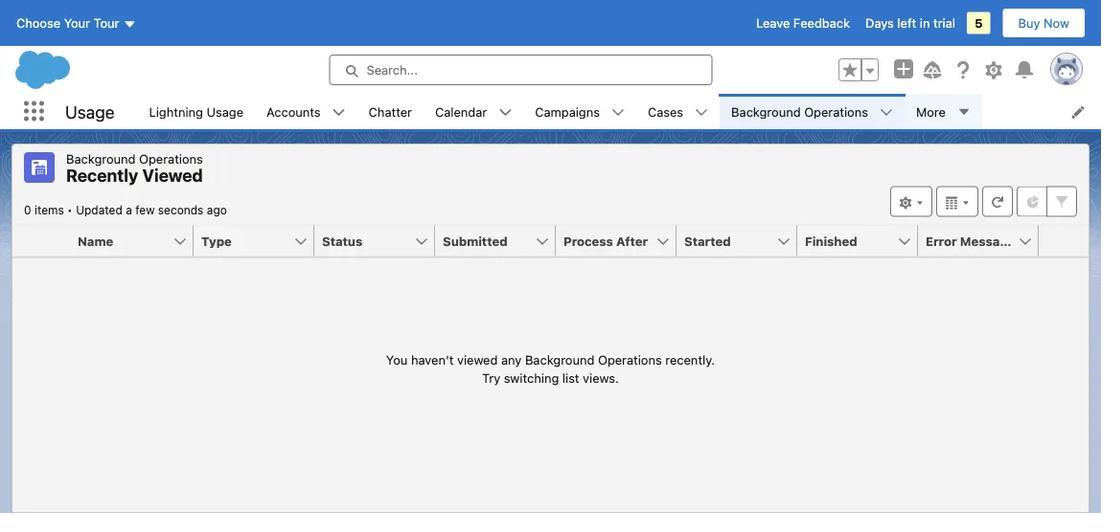 Task type: vqa. For each thing, say whether or not it's contained in the screenshot.
inc.
no



Task type: locate. For each thing, give the bounding box(es) containing it.
type
[[201, 234, 232, 248]]

1 text default image from the left
[[958, 106, 971, 119]]

submitted element
[[435, 226, 568, 257]]

text default image
[[958, 106, 971, 119], [332, 106, 346, 119], [612, 106, 625, 119], [880, 106, 894, 119]]

name
[[78, 234, 113, 248]]

4 text default image from the left
[[880, 106, 894, 119]]

background operations list item
[[720, 94, 905, 129]]

campaigns list item
[[524, 94, 637, 129]]

views.
[[583, 371, 619, 386]]

operations down feedback
[[805, 105, 869, 119]]

operations for background operations recently viewed
[[139, 151, 203, 166]]

1 horizontal spatial background
[[525, 353, 595, 367]]

background operations image
[[24, 152, 55, 183]]

items
[[34, 204, 64, 217]]

0 items • updated a few seconds ago
[[24, 204, 227, 217]]

2 horizontal spatial background
[[732, 105, 801, 119]]

choose your tour button
[[15, 8, 138, 38]]

background inside list item
[[732, 105, 801, 119]]

background operations link
[[720, 94, 880, 129]]

text default image for calendar
[[499, 106, 512, 119]]

1 horizontal spatial operations
[[598, 353, 662, 367]]

lightning usage
[[149, 105, 244, 119]]

finished button
[[798, 226, 897, 256]]

submitted
[[443, 234, 508, 248]]

try
[[482, 371, 501, 386]]

usage
[[65, 101, 115, 122], [207, 105, 244, 119]]

text default image inside campaigns list item
[[612, 106, 625, 119]]

left
[[898, 16, 917, 30]]

action element
[[1039, 226, 1089, 257]]

few
[[135, 204, 155, 217]]

message
[[961, 234, 1016, 248]]

0 horizontal spatial operations
[[139, 151, 203, 166]]

operations
[[805, 105, 869, 119], [139, 151, 203, 166], [598, 353, 662, 367]]

text default image inside more "popup button"
[[958, 106, 971, 119]]

0 vertical spatial background
[[732, 105, 801, 119]]

2 text default image from the left
[[695, 106, 709, 119]]

more
[[917, 105, 946, 119]]

text default image right "cases"
[[695, 106, 709, 119]]

1 vertical spatial background
[[66, 151, 136, 166]]

recently
[[66, 165, 138, 186]]

background for background operations
[[732, 105, 801, 119]]

usage right lightning
[[207, 105, 244, 119]]

leave
[[757, 16, 790, 30]]

in
[[920, 16, 931, 30]]

1 horizontal spatial text default image
[[695, 106, 709, 119]]

leave feedback
[[757, 16, 851, 30]]

1 vertical spatial operations
[[139, 151, 203, 166]]

2 horizontal spatial operations
[[805, 105, 869, 119]]

started button
[[677, 226, 777, 256]]

status
[[322, 234, 363, 248]]

status containing you haven't viewed any background operations recently.
[[386, 351, 715, 388]]

cases list item
[[637, 94, 720, 129]]

0 vertical spatial operations
[[805, 105, 869, 119]]

text default image right accounts
[[332, 106, 346, 119]]

usage up recently
[[65, 101, 115, 122]]

text default image inside background operations list item
[[880, 106, 894, 119]]

1 text default image from the left
[[499, 106, 512, 119]]

0 horizontal spatial background
[[66, 151, 136, 166]]

buy now button
[[1003, 8, 1086, 38]]

2 vertical spatial background
[[525, 353, 595, 367]]

background up list
[[525, 353, 595, 367]]

background inside background operations recently viewed
[[66, 151, 136, 166]]

accounts link
[[255, 94, 332, 129]]

haven't
[[411, 353, 454, 367]]

cases link
[[637, 94, 695, 129]]

calendar list item
[[424, 94, 524, 129]]

lightning
[[149, 105, 203, 119]]

item number image
[[12, 226, 70, 256]]

ago
[[207, 204, 227, 217]]

finished
[[805, 234, 858, 248]]

background inside you haven't viewed any background operations recently. try switching list views.
[[525, 353, 595, 367]]

status button
[[315, 226, 414, 256]]

operations for background operations
[[805, 105, 869, 119]]

background
[[732, 105, 801, 119], [66, 151, 136, 166], [525, 353, 595, 367]]

operations up views. on the right
[[598, 353, 662, 367]]

5
[[975, 16, 983, 30]]

3 text default image from the left
[[612, 106, 625, 119]]

operations inside list item
[[805, 105, 869, 119]]

1 horizontal spatial usage
[[207, 105, 244, 119]]

text default image
[[499, 106, 512, 119], [695, 106, 709, 119]]

switching
[[504, 371, 559, 386]]

operations inside you haven't viewed any background operations recently. try switching list views.
[[598, 353, 662, 367]]

text default image inside cases list item
[[695, 106, 709, 119]]

background for background operations recently viewed
[[66, 151, 136, 166]]

text default image for cases
[[695, 106, 709, 119]]

type button
[[194, 226, 293, 256]]

text default image right the calendar
[[499, 106, 512, 119]]

action image
[[1039, 226, 1089, 256]]

type element
[[194, 226, 326, 257]]

item number element
[[12, 226, 70, 257]]

cases
[[648, 105, 684, 119]]

a
[[126, 204, 132, 217]]

operations inside background operations recently viewed
[[139, 151, 203, 166]]

background right cases list item at the right top of the page
[[732, 105, 801, 119]]

campaigns link
[[524, 94, 612, 129]]

text default image left "cases"
[[612, 106, 625, 119]]

status
[[386, 351, 715, 388]]

calendar
[[435, 105, 487, 119]]

operations down lightning
[[139, 151, 203, 166]]

text default image left 'more'
[[880, 106, 894, 119]]

0 horizontal spatial text default image
[[499, 106, 512, 119]]

2 vertical spatial operations
[[598, 353, 662, 367]]

background up updated
[[66, 151, 136, 166]]

2 text default image from the left
[[332, 106, 346, 119]]

text default image inside calendar list item
[[499, 106, 512, 119]]

accounts list item
[[255, 94, 357, 129]]

started element
[[677, 226, 809, 257]]

list containing lightning usage
[[138, 94, 1102, 129]]

group
[[839, 58, 879, 82]]

finished element
[[798, 226, 930, 257]]

list
[[138, 94, 1102, 129]]

error message element
[[919, 226, 1051, 257]]

text default image inside accounts list item
[[332, 106, 346, 119]]

text default image right 'more'
[[958, 106, 971, 119]]

started
[[685, 234, 731, 248]]



Task type: describe. For each thing, give the bounding box(es) containing it.
days left in trial
[[866, 16, 956, 30]]

list
[[563, 371, 580, 386]]

recently viewed|background operations|list view element
[[12, 144, 1090, 514]]

process after button
[[556, 226, 656, 256]]

0
[[24, 204, 31, 217]]

tour
[[94, 16, 119, 30]]

search... button
[[329, 55, 713, 85]]

viewed
[[457, 353, 498, 367]]

status element
[[315, 226, 447, 257]]

accounts
[[267, 105, 321, 119]]

lightning usage link
[[138, 94, 255, 129]]

more button
[[905, 94, 983, 129]]

updated
[[76, 204, 123, 217]]

•
[[67, 204, 73, 217]]

error message
[[926, 234, 1016, 248]]

days
[[866, 16, 894, 30]]

chatter
[[369, 105, 412, 119]]

any
[[501, 353, 522, 367]]

buy
[[1019, 16, 1041, 30]]

buy now
[[1019, 16, 1070, 30]]

now
[[1044, 16, 1070, 30]]

choose
[[16, 16, 60, 30]]

recently viewed status
[[24, 204, 76, 217]]

error message button
[[919, 226, 1018, 256]]

process
[[564, 234, 614, 248]]

search...
[[367, 63, 418, 77]]

viewed
[[142, 165, 203, 186]]

choose your tour
[[16, 16, 119, 30]]

after
[[617, 234, 648, 248]]

leave feedback link
[[757, 16, 851, 30]]

seconds
[[158, 204, 204, 217]]

your
[[64, 16, 90, 30]]

submitted button
[[435, 226, 535, 256]]

campaigns
[[535, 105, 600, 119]]

process after
[[564, 234, 648, 248]]

chatter link
[[357, 94, 424, 129]]

calendar link
[[424, 94, 499, 129]]

background operations recently viewed
[[66, 151, 203, 186]]

text default image for campaigns
[[612, 106, 625, 119]]

name element
[[70, 226, 205, 257]]

text default image for accounts
[[332, 106, 346, 119]]

name button
[[70, 226, 173, 256]]

text default image for background operations
[[880, 106, 894, 119]]

feedback
[[794, 16, 851, 30]]

recently.
[[666, 353, 715, 367]]

error
[[926, 234, 958, 248]]

you
[[386, 353, 408, 367]]

background operations
[[732, 105, 869, 119]]

process after element
[[556, 226, 688, 257]]

you haven't viewed any background operations recently. try switching list views.
[[386, 353, 715, 386]]

0 horizontal spatial usage
[[65, 101, 115, 122]]

trial
[[934, 16, 956, 30]]



